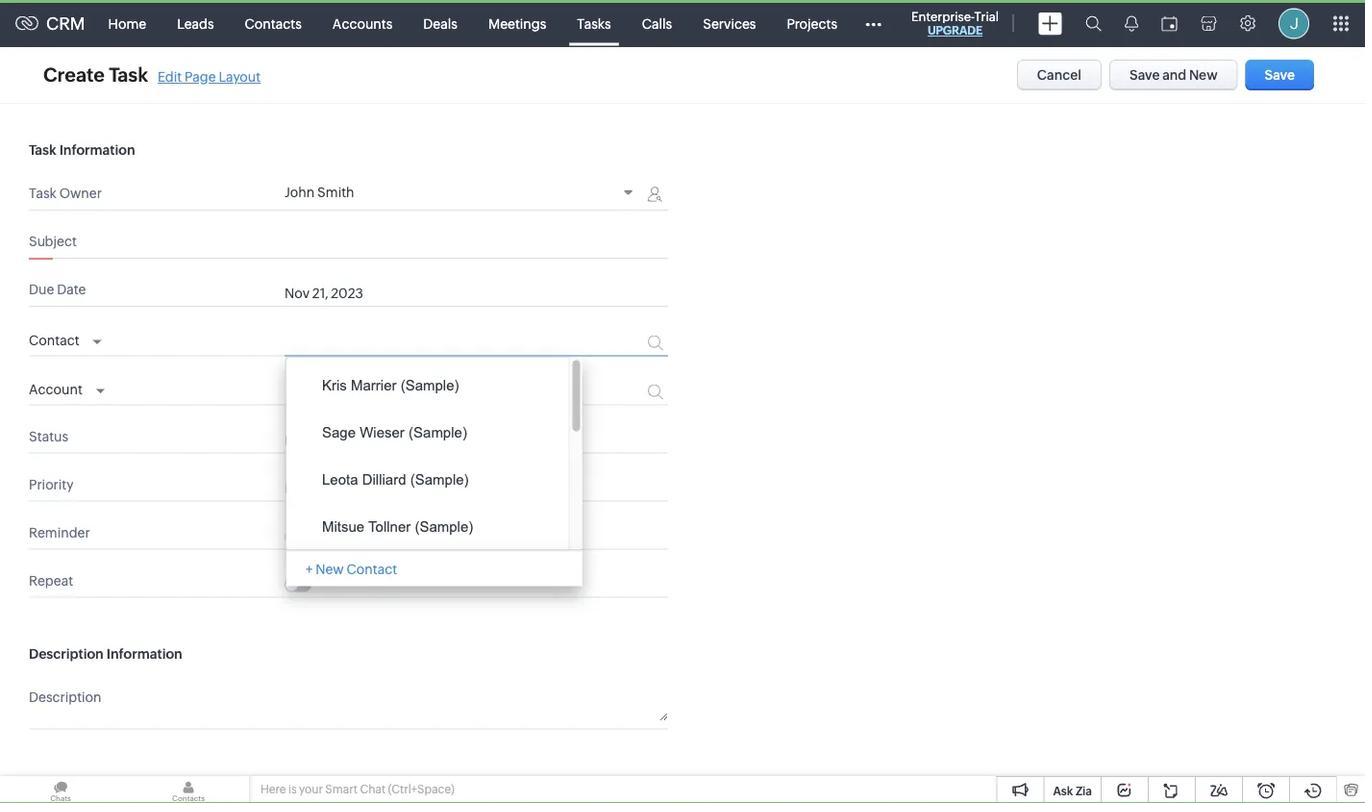 Task type: vqa. For each thing, say whether or not it's contained in the screenshot.
"MITSUE TOLLNER (SAMPLE)" link at the left bottom
yes



Task type: locate. For each thing, give the bounding box(es) containing it.
leads
[[177, 16, 214, 31]]

leota dilliard (sample)
[[322, 471, 469, 487]]

priority
[[29, 477, 74, 492]]

(sample) down leota dilliard (sample) link
[[415, 518, 473, 534]]

0 vertical spatial information
[[59, 142, 135, 158]]

1 vertical spatial description
[[29, 689, 101, 705]]

started
[[310, 432, 356, 448]]

2 description from the top
[[29, 689, 101, 705]]

1 vertical spatial contact
[[347, 561, 397, 576]]

mmm d, yyyy text field
[[285, 286, 611, 301]]

contact
[[29, 332, 79, 348], [347, 561, 397, 576]]

mitsue tollner (sample)
[[322, 518, 473, 534]]

description down description information
[[29, 689, 101, 705]]

status
[[29, 429, 68, 444]]

task
[[109, 64, 148, 86], [29, 142, 56, 158], [29, 186, 57, 201]]

0 vertical spatial task
[[109, 64, 148, 86]]

accounts link
[[317, 0, 408, 47]]

(sample) for leota dilliard (sample)
[[410, 471, 469, 487]]

1 vertical spatial task
[[29, 142, 56, 158]]

search element
[[1074, 0, 1114, 47]]

upgrade
[[928, 24, 983, 37]]

not
[[285, 432, 307, 448]]

description down repeat at the left bottom of page
[[29, 646, 104, 661]]

information for task information
[[59, 142, 135, 158]]

calls link
[[627, 0, 688, 47]]

(sample) inside mitsue tollner (sample) link
[[415, 518, 473, 534]]

(sample) down 'sage wieser (sample)' link
[[410, 471, 469, 487]]

services link
[[688, 0, 772, 47]]

edit page layout link
[[158, 69, 261, 85]]

create task edit page layout
[[43, 64, 261, 86]]

(sample) inside leota dilliard (sample) link
[[410, 471, 469, 487]]

tasks
[[577, 16, 611, 31]]

home
[[108, 16, 146, 31]]

1 horizontal spatial contact
[[347, 561, 397, 576]]

signals element
[[1114, 0, 1150, 47]]

contact up the account on the top
[[29, 332, 79, 348]]

Not Started field
[[285, 431, 383, 448]]

(sample) for mitsue tollner (sample)
[[415, 518, 473, 534]]

John Smith field
[[285, 185, 640, 203]]

enterprise-trial upgrade
[[912, 9, 999, 37]]

(sample)
[[401, 376, 459, 392], [409, 424, 467, 440], [410, 471, 469, 487], [415, 518, 473, 534]]

2 vertical spatial task
[[29, 186, 57, 201]]

chat
[[360, 783, 386, 796]]

(sample) down kris marrier (sample) link
[[409, 424, 467, 440]]

information
[[59, 142, 135, 158], [107, 646, 182, 661]]

meetings
[[488, 16, 547, 31]]

crm
[[46, 14, 85, 33]]

date
[[57, 282, 86, 297]]

0 vertical spatial description
[[29, 646, 104, 661]]

accounts
[[333, 16, 393, 31]]

here
[[261, 783, 286, 796]]

signals image
[[1125, 15, 1139, 32]]

Contact field
[[29, 327, 102, 350]]

john smith
[[285, 185, 354, 200]]

here is your smart chat (ctrl+space)
[[261, 783, 455, 796]]

dilliard
[[362, 471, 406, 487]]

0 vertical spatial contact
[[29, 332, 79, 348]]

ask zia
[[1054, 784, 1093, 797]]

meetings link
[[473, 0, 562, 47]]

page
[[185, 69, 216, 85]]

task for task information
[[29, 142, 56, 158]]

mitsue tollner (sample) link
[[296, 510, 559, 544]]

None button
[[1017, 60, 1102, 90], [1110, 60, 1238, 90], [1246, 60, 1315, 90], [1017, 60, 1102, 90], [1110, 60, 1238, 90], [1246, 60, 1315, 90]]

(sample) inside kris marrier (sample) link
[[401, 376, 459, 392]]

description for description information
[[29, 646, 104, 661]]

0 horizontal spatial contact
[[29, 332, 79, 348]]

description
[[29, 646, 104, 661], [29, 689, 101, 705]]

calls
[[642, 16, 672, 31]]

contact right new
[[347, 561, 397, 576]]

not started
[[285, 432, 356, 448]]

due date
[[29, 282, 86, 297]]

due
[[29, 282, 54, 297]]

1 description from the top
[[29, 646, 104, 661]]

task up task owner
[[29, 142, 56, 158]]

task left edit at top
[[109, 64, 148, 86]]

contacts image
[[128, 776, 249, 803]]

1 vertical spatial information
[[107, 646, 182, 661]]

(sample) inside 'sage wieser (sample)' link
[[409, 424, 467, 440]]

(sample) up 'sage wieser (sample)' link
[[401, 376, 459, 392]]

owner
[[59, 186, 102, 201]]

None text field
[[285, 335, 580, 350], [285, 384, 580, 400], [285, 685, 668, 721], [285, 335, 580, 350], [285, 384, 580, 400], [285, 685, 668, 721]]

task left owner
[[29, 186, 57, 201]]



Task type: describe. For each thing, give the bounding box(es) containing it.
kris
[[322, 376, 347, 392]]

kris marrier (sample) link
[[296, 369, 559, 402]]

smith
[[317, 185, 354, 200]]

create menu image
[[1039, 12, 1063, 35]]

trial
[[975, 9, 999, 24]]

calendar image
[[1162, 16, 1178, 31]]

(ctrl+space)
[[388, 783, 455, 796]]

mitsue
[[322, 518, 365, 534]]

layout
[[219, 69, 261, 85]]

contacts link
[[229, 0, 317, 47]]

High field
[[285, 479, 342, 496]]

smart
[[325, 783, 358, 796]]

deals link
[[408, 0, 473, 47]]

new
[[316, 561, 344, 576]]

tollner
[[368, 518, 411, 534]]

Other Modules field
[[853, 8, 894, 39]]

task information
[[29, 142, 135, 158]]

sage wieser (sample) link
[[296, 416, 559, 450]]

your
[[299, 783, 323, 796]]

wieser
[[360, 424, 405, 440]]

reminder
[[29, 525, 90, 540]]

profile element
[[1268, 0, 1321, 47]]

+ new contact
[[306, 561, 397, 576]]

sage wieser (sample)
[[322, 424, 467, 440]]

create menu element
[[1027, 0, 1074, 47]]

is
[[288, 783, 297, 796]]

zia
[[1076, 784, 1093, 797]]

crm link
[[15, 14, 85, 33]]

information for description information
[[107, 646, 182, 661]]

edit
[[158, 69, 182, 85]]

contacts
[[245, 16, 302, 31]]

task for task owner
[[29, 186, 57, 201]]

projects link
[[772, 0, 853, 47]]

john
[[285, 185, 315, 200]]

services
[[703, 16, 756, 31]]

contact inside contact 'field'
[[29, 332, 79, 348]]

leota
[[322, 471, 358, 487]]

deals
[[423, 16, 458, 31]]

leads link
[[162, 0, 229, 47]]

account
[[29, 382, 83, 397]]

ask
[[1054, 784, 1074, 797]]

Account field
[[29, 377, 105, 400]]

home link
[[93, 0, 162, 47]]

tasks link
[[562, 0, 627, 47]]

high
[[285, 481, 315, 496]]

search image
[[1086, 15, 1102, 32]]

(sample) for sage wieser (sample)
[[409, 424, 467, 440]]

subject
[[29, 234, 77, 249]]

kris marrier (sample)
[[322, 376, 459, 392]]

profile image
[[1279, 8, 1310, 39]]

(sample) for kris marrier (sample)
[[401, 376, 459, 392]]

projects
[[787, 16, 838, 31]]

create
[[43, 64, 105, 86]]

repeat
[[29, 573, 73, 588]]

enterprise-
[[912, 9, 975, 24]]

marrier
[[351, 376, 397, 392]]

leota dilliard (sample) link
[[296, 463, 559, 497]]

task owner
[[29, 186, 102, 201]]

description information
[[29, 646, 182, 661]]

+
[[306, 561, 313, 576]]

description for description
[[29, 689, 101, 705]]

sage
[[322, 424, 356, 440]]

chats image
[[0, 776, 121, 803]]



